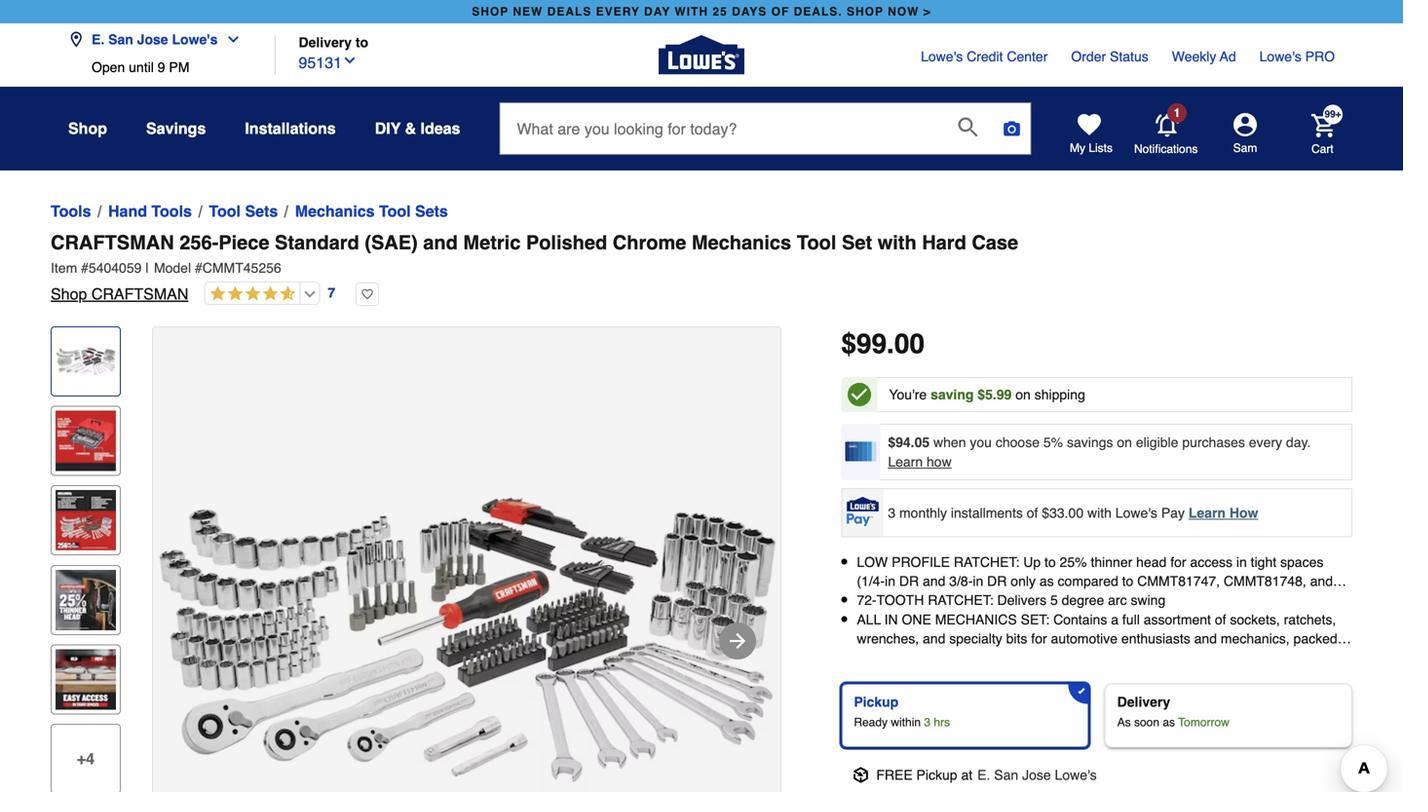Task type: locate. For each thing, give the bounding box(es) containing it.
sockets,
[[1231, 612, 1281, 628]]

0 horizontal spatial jose
[[137, 32, 168, 47]]

4.6 stars image
[[205, 286, 296, 304]]

5404059
[[89, 260, 142, 276]]

ratchet: for up
[[954, 555, 1020, 570]]

delivery up soon
[[1118, 695, 1171, 710]]

only
[[1011, 574, 1036, 589]]

1 vertical spatial ratchet:
[[928, 593, 994, 608]]

weekly ad
[[1172, 49, 1237, 64]]

1 sets from the left
[[245, 202, 278, 220]]

shop
[[68, 119, 107, 137], [51, 285, 87, 303]]

pm
[[169, 59, 190, 75]]

1 horizontal spatial with
[[1088, 505, 1112, 521]]

san right "at"
[[995, 768, 1019, 783]]

model
[[154, 260, 191, 276]]

# down 256-
[[195, 260, 203, 276]]

1 horizontal spatial mechanics
[[692, 232, 792, 254]]

learn down $94.05 at the right bottom of page
[[888, 454, 923, 470]]

tools
[[51, 202, 91, 220], [152, 202, 192, 220]]

cmmt81748,
[[1224, 574, 1307, 589]]

2 horizontal spatial to
[[1123, 574, 1134, 589]]

0 horizontal spatial as
[[1040, 574, 1054, 589]]

mechanics
[[936, 612, 1017, 628]]

$ 99 . 00
[[842, 329, 925, 360]]

of
[[772, 5, 790, 19]]

0 horizontal spatial to
[[356, 35, 369, 50]]

2 horizontal spatial tool
[[797, 232, 837, 254]]

1 vertical spatial pickup
[[917, 768, 958, 783]]

dr up tooth
[[900, 574, 919, 589]]

delivers
[[998, 593, 1047, 608]]

of inside 72-tooth ratchet: delivers 5 degree arc swing all in one mechanics set: contains a full assortment of sockets, ratchets, wrenches, and specialty bits for automotive enthusiasts and mechanics, packed in a durable 2-drawer box
[[1215, 612, 1227, 628]]

0 vertical spatial a
[[1112, 612, 1119, 628]]

as up 5
[[1040, 574, 1054, 589]]

e. san jose lowe's button
[[68, 20, 249, 59]]

piece
[[219, 232, 270, 254]]

learn inside $94.05 when you choose 5% savings on eligible purchases every day. learn how
[[888, 454, 923, 470]]

savings button
[[146, 111, 206, 146]]

lowe's home improvement logo image
[[659, 12, 745, 98]]

3 monthly installments of $33.00 with lowe's pay learn how
[[888, 505, 1259, 521]]

0 horizontal spatial pickup
[[854, 695, 899, 710]]

+4 button
[[51, 724, 121, 793]]

every
[[1250, 435, 1283, 450]]

1 vertical spatial with
[[1088, 505, 1112, 521]]

in up 'cmmt81749)'
[[885, 574, 896, 589]]

0 horizontal spatial san
[[108, 32, 133, 47]]

0 horizontal spatial e.
[[92, 32, 105, 47]]

1 horizontal spatial for
[[1171, 555, 1187, 570]]

1 vertical spatial to
[[1045, 555, 1056, 570]]

e. right location image
[[92, 32, 105, 47]]

metric
[[463, 232, 521, 254]]

how
[[1230, 505, 1259, 521]]

on right '$5.99'
[[1016, 387, 1031, 403]]

tool up piece
[[209, 202, 241, 220]]

tooth
[[877, 593, 924, 608]]

on left eligible
[[1118, 435, 1133, 450]]

pickup up ready
[[854, 695, 899, 710]]

3 left hrs on the right bottom of page
[[925, 716, 931, 730]]

cmmt81747,
[[1138, 574, 1221, 589]]

as
[[1118, 716, 1131, 730]]

san
[[108, 32, 133, 47], [995, 768, 1019, 783]]

1 horizontal spatial #
[[195, 260, 203, 276]]

0 vertical spatial jose
[[137, 32, 168, 47]]

1 horizontal spatial to
[[1045, 555, 1056, 570]]

1 horizontal spatial of
[[1215, 612, 1227, 628]]

99+
[[1325, 109, 1342, 120]]

0 vertical spatial shop
[[68, 119, 107, 137]]

tool up (sae)
[[379, 202, 411, 220]]

72-tooth ratchet: delivers 5 degree arc swing all in one mechanics set: contains a full assortment of sockets, ratchets, wrenches, and specialty bits for automotive enthusiasts and mechanics, packed in a durable 2-drawer box
[[857, 593, 1353, 666]]

of left "sockets,"
[[1215, 612, 1227, 628]]

mechanics inside craftsman 256-piece standard (sae) and metric polished chrome mechanics tool set with hard case item # 5404059 | model # cmmt45256
[[692, 232, 792, 254]]

learn how link
[[1189, 505, 1259, 521]]

shop button
[[68, 111, 107, 146]]

craftsman down |
[[91, 285, 189, 303]]

1 vertical spatial san
[[995, 768, 1019, 783]]

0 vertical spatial ratchet:
[[954, 555, 1020, 570]]

1 vertical spatial of
[[1215, 612, 1227, 628]]

delivery inside delivery as soon as tomorrow
[[1118, 695, 1171, 710]]

0 vertical spatial learn
[[888, 454, 923, 470]]

tools up 256-
[[152, 202, 192, 220]]

1 horizontal spatial tool
[[379, 202, 411, 220]]

san inside button
[[108, 32, 133, 47]]

up
[[1024, 555, 1041, 570]]

0 vertical spatial pickup
[[854, 695, 899, 710]]

25
[[713, 5, 728, 19]]

tool inside craftsman 256-piece standard (sae) and metric polished chrome mechanics tool set with hard case item # 5404059 | model # cmmt45256
[[797, 232, 837, 254]]

tool left set
[[797, 232, 837, 254]]

low profile ratchet: up to 25% thinner head for access in tight spaces (1/4-in dr and 3/8-in dr only as compared to cmmt81747, cmmt81748, and cmmt81749)
[[857, 555, 1334, 608]]

0 vertical spatial with
[[878, 232, 917, 254]]

ratchet:
[[954, 555, 1020, 570], [928, 593, 994, 608]]

None search field
[[500, 102, 1032, 171]]

delivery for to
[[299, 35, 352, 50]]

0 vertical spatial of
[[1027, 505, 1039, 521]]

for
[[1171, 555, 1187, 570], [1032, 631, 1048, 647]]

in left tight on the bottom right of page
[[1237, 555, 1248, 570]]

cmmt45256
[[203, 260, 281, 276]]

in right packed
[[1342, 631, 1353, 647]]

1 horizontal spatial chevron down image
[[342, 53, 358, 68]]

craftsman  #cmmt45256 - thumbnail2 image
[[56, 411, 116, 471]]

delivery up "95131"
[[299, 35, 352, 50]]

Search Query text field
[[501, 103, 943, 154]]

1 horizontal spatial on
[[1118, 435, 1133, 450]]

0 vertical spatial to
[[356, 35, 369, 50]]

0 horizontal spatial learn
[[888, 454, 923, 470]]

order status link
[[1072, 47, 1149, 66]]

shop left "new" at the left of the page
[[472, 5, 509, 19]]

0 horizontal spatial tool
[[209, 202, 241, 220]]

mechanics,
[[1221, 631, 1290, 647]]

0 horizontal spatial mechanics
[[295, 202, 375, 220]]

a left the durable
[[857, 650, 865, 666]]

ratchet: for delivers
[[928, 593, 994, 608]]

3 inside pickup ready within 3 hrs
[[925, 716, 931, 730]]

order status
[[1072, 49, 1149, 64]]

a left full
[[1112, 612, 1119, 628]]

1 vertical spatial jose
[[1023, 768, 1052, 783]]

tools left hand
[[51, 202, 91, 220]]

in inside 72-tooth ratchet: delivers 5 degree arc swing all in one mechanics set: contains a full assortment of sockets, ratchets, wrenches, and specialty bits for automotive enthusiasts and mechanics, packed in a durable 2-drawer box
[[1342, 631, 1353, 647]]

to
[[356, 35, 369, 50], [1045, 555, 1056, 570], [1123, 574, 1134, 589]]

dr left the only
[[988, 574, 1007, 589]]

lowe's credit center
[[921, 49, 1048, 64]]

open until 9 pm
[[92, 59, 190, 75]]

craftsman up 5404059
[[51, 232, 174, 254]]

head
[[1137, 555, 1167, 570]]

hand tools link
[[108, 200, 192, 223]]

sets up piece
[[245, 202, 278, 220]]

0 horizontal spatial dr
[[900, 574, 919, 589]]

you
[[970, 435, 992, 450]]

delivery as soon as tomorrow
[[1118, 695, 1230, 730]]

#
[[81, 260, 89, 276], [195, 260, 203, 276]]

0 horizontal spatial shop
[[472, 5, 509, 19]]

lowe's home improvement cart image
[[1312, 114, 1336, 137]]

1 vertical spatial chevron down image
[[342, 53, 358, 68]]

with right set
[[878, 232, 917, 254]]

installations
[[245, 119, 336, 137]]

1 horizontal spatial san
[[995, 768, 1019, 783]]

1 vertical spatial for
[[1032, 631, 1048, 647]]

sam button
[[1199, 113, 1293, 156]]

for down set:
[[1032, 631, 1048, 647]]

chevron down image
[[218, 32, 241, 47], [342, 53, 358, 68]]

set:
[[1021, 612, 1050, 628]]

0 horizontal spatial #
[[81, 260, 89, 276]]

0 horizontal spatial for
[[1032, 631, 1048, 647]]

open
[[92, 59, 125, 75]]

0 horizontal spatial sets
[[245, 202, 278, 220]]

0 vertical spatial for
[[1171, 555, 1187, 570]]

1 vertical spatial mechanics
[[692, 232, 792, 254]]

jose up 9
[[137, 32, 168, 47]]

ideas
[[421, 119, 461, 137]]

arrow right image
[[726, 630, 750, 653]]

assortment
[[1144, 612, 1212, 628]]

with inside craftsman 256-piece standard (sae) and metric polished chrome mechanics tool set with hard case item # 5404059 | model # cmmt45256
[[878, 232, 917, 254]]

ratchet: down 3/8-
[[928, 593, 994, 608]]

thinner
[[1091, 555, 1133, 570]]

0 horizontal spatial on
[[1016, 387, 1031, 403]]

1 horizontal spatial shop
[[847, 5, 884, 19]]

0 vertical spatial mechanics
[[295, 202, 375, 220]]

ratchet: inside 72-tooth ratchet: delivers 5 degree arc swing all in one mechanics set: contains a full assortment of sockets, ratchets, wrenches, and specialty bits for automotive enthusiasts and mechanics, packed in a durable 2-drawer box
[[928, 593, 994, 608]]

hand tools
[[108, 202, 192, 220]]

0 horizontal spatial chevron down image
[[218, 32, 241, 47]]

of left $33.00 at the bottom right of page
[[1027, 505, 1039, 521]]

1 horizontal spatial delivery
[[1118, 695, 1171, 710]]

1 vertical spatial on
[[1118, 435, 1133, 450]]

3
[[888, 505, 896, 521], [925, 716, 931, 730]]

1 horizontal spatial a
[[1112, 612, 1119, 628]]

0 horizontal spatial with
[[878, 232, 917, 254]]

1 vertical spatial e.
[[978, 768, 991, 783]]

2 sets from the left
[[415, 202, 448, 220]]

shop down 'item'
[[51, 285, 87, 303]]

hard
[[922, 232, 967, 254]]

0 horizontal spatial 3
[[888, 505, 896, 521]]

jose right "at"
[[1023, 768, 1052, 783]]

learn right pay
[[1189, 505, 1226, 521]]

search image
[[959, 117, 978, 137]]

and inside craftsman 256-piece standard (sae) and metric polished chrome mechanics tool set with hard case item # 5404059 | model # cmmt45256
[[423, 232, 458, 254]]

0 vertical spatial chevron down image
[[218, 32, 241, 47]]

1 vertical spatial 3
[[925, 716, 931, 730]]

and right (sae)
[[423, 232, 458, 254]]

day.
[[1287, 435, 1312, 450]]

for up 'cmmt81747,'
[[1171, 555, 1187, 570]]

san up open
[[108, 32, 133, 47]]

0 vertical spatial on
[[1016, 387, 1031, 403]]

drawer
[[930, 650, 972, 666]]

e. right "at"
[[978, 768, 991, 783]]

item
[[51, 260, 77, 276]]

of
[[1027, 505, 1039, 521], [1215, 612, 1227, 628]]

pickup
[[854, 695, 899, 710], [917, 768, 958, 783]]

bits
[[1007, 631, 1028, 647]]

0 horizontal spatial tools
[[51, 202, 91, 220]]

0 vertical spatial delivery
[[299, 35, 352, 50]]

1 horizontal spatial tools
[[152, 202, 192, 220]]

0 vertical spatial e.
[[92, 32, 105, 47]]

1 # from the left
[[81, 260, 89, 276]]

you're
[[889, 387, 927, 403]]

with right $33.00 at the bottom right of page
[[1088, 505, 1112, 521]]

sets up (sae)
[[415, 202, 448, 220]]

1 vertical spatial learn
[[1189, 505, 1226, 521]]

1 horizontal spatial dr
[[988, 574, 1007, 589]]

1 horizontal spatial as
[[1163, 716, 1176, 730]]

e. inside button
[[92, 32, 105, 47]]

1 vertical spatial delivery
[[1118, 695, 1171, 710]]

2 tools from the left
[[152, 202, 192, 220]]

1 vertical spatial as
[[1163, 716, 1176, 730]]

ratchet: inside low profile ratchet: up to 25% thinner head for access in tight spaces (1/4-in dr and 3/8-in dr only as compared to cmmt81747, cmmt81748, and cmmt81749)
[[954, 555, 1020, 570]]

0 vertical spatial craftsman
[[51, 232, 174, 254]]

cmmt81749)
[[857, 593, 941, 608]]

1 horizontal spatial 3
[[925, 716, 931, 730]]

1 vertical spatial shop
[[51, 285, 87, 303]]

shop craftsman
[[51, 285, 189, 303]]

mechanics up standard
[[295, 202, 375, 220]]

as right soon
[[1163, 716, 1176, 730]]

shop down open
[[68, 119, 107, 137]]

standard
[[275, 232, 359, 254]]

0 horizontal spatial delivery
[[299, 35, 352, 50]]

# right 'item'
[[81, 260, 89, 276]]

option group
[[834, 676, 1361, 756]]

0 vertical spatial 3
[[888, 505, 896, 521]]

0 vertical spatial san
[[108, 32, 133, 47]]

1 horizontal spatial learn
[[1189, 505, 1226, 521]]

a
[[1112, 612, 1119, 628], [857, 650, 865, 666]]

mechanics up item number 5 4 0 4 0 5 9 and model number c m m t 4 5 2 5 6 "element" on the top
[[692, 232, 792, 254]]

my lists
[[1070, 141, 1113, 155]]

25%
[[1060, 555, 1088, 570]]

purchases
[[1183, 435, 1246, 450]]

shop
[[472, 5, 509, 19], [847, 5, 884, 19]]

mechanics tool sets
[[295, 202, 448, 220]]

ratchet: up 3/8-
[[954, 555, 1020, 570]]

pickup left "at"
[[917, 768, 958, 783]]

delivery
[[299, 35, 352, 50], [1118, 695, 1171, 710]]

0 vertical spatial as
[[1040, 574, 1054, 589]]

compared
[[1058, 574, 1119, 589]]

shop left now
[[847, 5, 884, 19]]

2 # from the left
[[195, 260, 203, 276]]

1 vertical spatial a
[[857, 650, 865, 666]]

1 horizontal spatial sets
[[415, 202, 448, 220]]

and down assortment
[[1195, 631, 1218, 647]]

check circle filled image
[[848, 383, 871, 407]]

3 right lowes pay logo
[[888, 505, 896, 521]]



Task type: vqa. For each thing, say whether or not it's contained in the screenshot.
the Installations button
yes



Task type: describe. For each thing, give the bounding box(es) containing it.
craftsman 256-piece standard (sae) and metric polished chrome mechanics tool set with hard case item # 5404059 | model # cmmt45256
[[51, 232, 1019, 276]]

5%
[[1044, 435, 1064, 450]]

until
[[129, 59, 154, 75]]

1 shop from the left
[[472, 5, 509, 19]]

day
[[644, 5, 671, 19]]

lowes pay logo image
[[844, 497, 883, 526]]

pro
[[1306, 49, 1336, 64]]

pickup image
[[853, 768, 869, 783]]

diy & ideas
[[375, 119, 461, 137]]

order
[[1072, 49, 1107, 64]]

arc
[[1109, 593, 1127, 608]]

all
[[857, 612, 881, 628]]

craftsman  #cmmt45256 - thumbnail image
[[56, 331, 116, 392]]

specialty
[[950, 631, 1003, 647]]

camera image
[[1003, 119, 1022, 138]]

00
[[895, 329, 925, 360]]

tool inside tool sets link
[[209, 202, 241, 220]]

craftsman  #cmmt45256 - thumbnail3 image
[[56, 491, 116, 551]]

chevron down image inside 95131 button
[[342, 53, 358, 68]]

ready
[[854, 716, 888, 730]]

tool sets link
[[209, 200, 278, 223]]

5
[[1051, 593, 1058, 608]]

0 horizontal spatial of
[[1027, 505, 1039, 521]]

$5.99
[[978, 387, 1012, 403]]

shop for shop
[[68, 119, 107, 137]]

every
[[596, 5, 640, 19]]

as inside low profile ratchet: up to 25% thinner head for access in tight spaces (1/4-in dr and 3/8-in dr only as compared to cmmt81747, cmmt81748, and cmmt81749)
[[1040, 574, 1054, 589]]

choose
[[996, 435, 1040, 450]]

7
[[328, 285, 335, 301]]

option group containing pickup
[[834, 676, 1361, 756]]

1 tools from the left
[[51, 202, 91, 220]]

2 vertical spatial to
[[1123, 574, 1134, 589]]

free
[[877, 768, 913, 783]]

0 horizontal spatial a
[[857, 650, 865, 666]]

location image
[[68, 32, 84, 47]]

diy
[[375, 119, 401, 137]]

99
[[857, 329, 887, 360]]

.
[[887, 329, 895, 360]]

jose inside the e. san jose lowe's button
[[137, 32, 168, 47]]

and up 2-
[[923, 631, 946, 647]]

2 shop from the left
[[847, 5, 884, 19]]

pickup inside pickup ready within 3 hrs
[[854, 695, 899, 710]]

lowe's home improvement notification center image
[[1156, 114, 1180, 137]]

as inside delivery as soon as tomorrow
[[1163, 716, 1176, 730]]

when
[[934, 435, 967, 450]]

days
[[732, 5, 768, 19]]

on inside $94.05 when you choose 5% savings on eligible purchases every day. learn how
[[1118, 435, 1133, 450]]

$
[[842, 329, 857, 360]]

deals.
[[794, 5, 843, 19]]

shop new deals every day with 25 days of deals. shop now >
[[472, 5, 932, 19]]

degree
[[1062, 593, 1105, 608]]

and down profile on the right bottom of the page
[[923, 574, 946, 589]]

one
[[902, 612, 932, 628]]

deals
[[548, 5, 592, 19]]

learn how button
[[888, 452, 952, 472]]

shop for shop craftsman
[[51, 285, 87, 303]]

saving
[[931, 387, 974, 403]]

wrenches,
[[857, 631, 919, 647]]

9
[[158, 59, 165, 75]]

access
[[1191, 555, 1233, 570]]

durable
[[869, 650, 914, 666]]

at
[[962, 768, 973, 783]]

shop new deals every day with 25 days of deals. shop now > link
[[468, 0, 936, 23]]

enthusiasts
[[1122, 631, 1191, 647]]

95131 button
[[299, 49, 358, 75]]

profile
[[892, 555, 950, 570]]

+4
[[77, 750, 95, 768]]

shipping
[[1035, 387, 1086, 403]]

delivery to
[[299, 35, 369, 50]]

>
[[924, 5, 932, 19]]

in
[[885, 612, 898, 628]]

lists
[[1089, 141, 1113, 155]]

1 horizontal spatial e.
[[978, 768, 991, 783]]

hand
[[108, 202, 147, 220]]

contains
[[1054, 612, 1108, 628]]

1 horizontal spatial pickup
[[917, 768, 958, 783]]

how
[[927, 454, 952, 470]]

you're saving $5.99 on shipping
[[889, 387, 1086, 403]]

swing
[[1131, 593, 1166, 608]]

craftsman inside craftsman 256-piece standard (sae) and metric polished chrome mechanics tool set with hard case item # 5404059 | model # cmmt45256
[[51, 232, 174, 254]]

$94.05 when you choose 5% savings on eligible purchases every day. learn how
[[888, 435, 1312, 470]]

1
[[1174, 106, 1181, 120]]

pay
[[1162, 505, 1185, 521]]

1 horizontal spatial jose
[[1023, 768, 1052, 783]]

spaces
[[1281, 555, 1324, 570]]

full
[[1123, 612, 1140, 628]]

my lists link
[[1070, 113, 1113, 156]]

tools link
[[51, 200, 91, 223]]

|
[[146, 260, 149, 276]]

installments
[[951, 505, 1023, 521]]

credit
[[967, 49, 1004, 64]]

tomorrow
[[1179, 716, 1230, 730]]

lowe's inside button
[[172, 32, 218, 47]]

notifications
[[1135, 142, 1198, 156]]

for inside low profile ratchet: up to 25% thinner head for access in tight spaces (1/4-in dr and 3/8-in dr only as compared to cmmt81747, cmmt81748, and cmmt81749)
[[1171, 555, 1187, 570]]

new
[[513, 5, 543, 19]]

72-
[[857, 593, 877, 608]]

tool inside mechanics tool sets link
[[379, 202, 411, 220]]

in up mechanics
[[973, 574, 984, 589]]

craftsman  #cmmt45256 - thumbnail5 image
[[56, 650, 116, 710]]

lowe's pro
[[1260, 49, 1336, 64]]

sam
[[1234, 141, 1258, 155]]

monthly
[[900, 505, 948, 521]]

1 dr from the left
[[900, 574, 919, 589]]

95131
[[299, 54, 342, 72]]

lowe's credit center link
[[921, 47, 1048, 66]]

craftsman  #cmmt45256 - thumbnail4 image
[[56, 570, 116, 631]]

craftsman  #cmmt45256 image
[[153, 328, 781, 793]]

heart outline image
[[356, 283, 379, 306]]

(sae)
[[365, 232, 418, 254]]

delivery for as
[[1118, 695, 1171, 710]]

1 vertical spatial craftsman
[[91, 285, 189, 303]]

3/8-
[[950, 574, 973, 589]]

weekly
[[1172, 49, 1217, 64]]

for inside 72-tooth ratchet: delivers 5 degree arc swing all in one mechanics set: contains a full assortment of sockets, ratchets, wrenches, and specialty bits for automotive enthusiasts and mechanics, packed in a durable 2-drawer box
[[1032, 631, 1048, 647]]

2 dr from the left
[[988, 574, 1007, 589]]

chevron down image inside the e. san jose lowe's button
[[218, 32, 241, 47]]

$94.05
[[888, 435, 930, 450]]

and down spaces
[[1311, 574, 1334, 589]]

item number 5 4 0 4 0 5 9 and model number c m m t 4 5 2 5 6 element
[[51, 258, 1353, 278]]

ratchets,
[[1284, 612, 1337, 628]]

lowe's home improvement lists image
[[1078, 113, 1102, 136]]



